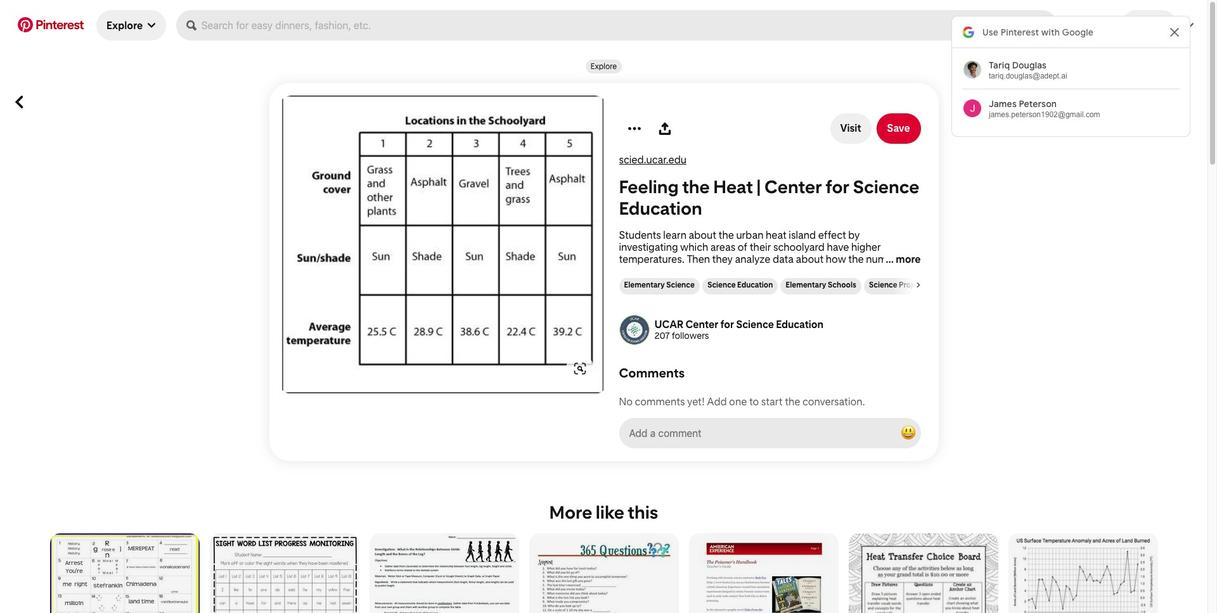 Task type: vqa. For each thing, say whether or not it's contained in the screenshot.
Dropdown icon
no



Task type: describe. For each thing, give the bounding box(es) containing it.
in inside students learn about the urban heat island effect by investigating which areas of their schoolyard have higher temperatures. then they analyze data about how the number of heat waves in an urban area has increased over time with population.
[[674, 265, 682, 278]]

like
[[596, 502, 625, 524]]

more
[[550, 502, 593, 524]]

add
[[707, 396, 727, 408]]

an
[[684, 265, 696, 278]]

log in
[[1078, 19, 1107, 31]]

investigating
[[619, 241, 678, 253]]

one
[[729, 396, 747, 408]]

higher
[[852, 241, 881, 253]]

island
[[789, 229, 816, 241]]

1 horizontal spatial explore
[[591, 62, 617, 71]]

projects
[[899, 281, 929, 290]]

the inside feeling the heat | center for science education
[[683, 176, 710, 198]]

to
[[750, 396, 759, 408]]

Search text field
[[201, 10, 1053, 41]]

explore link
[[591, 62, 617, 71]]

center inside feeling the heat | center for science education
[[765, 176, 823, 198]]

science projects for kids link
[[869, 281, 958, 290]]

pinterest link
[[10, 17, 91, 32]]

area
[[728, 265, 748, 278]]

0 vertical spatial heat
[[766, 229, 787, 241]]

center inside ucar center for science education 207 followers
[[686, 319, 719, 331]]

the us surface temperature and areas of land burned, as described in this graph from an article image
[[1009, 534, 1159, 614]]

time
[[839, 265, 860, 278]]

have
[[827, 241, 850, 253]]

ucar
[[655, 319, 684, 331]]

1 horizontal spatial about
[[796, 253, 824, 265]]

comments
[[635, 396, 685, 408]]

for inside ucar center for science education 207 followers
[[721, 319, 735, 331]]

search icon image
[[186, 20, 196, 30]]

log
[[1078, 19, 1096, 31]]

has
[[750, 265, 766, 278]]

increased
[[769, 265, 814, 278]]

which
[[681, 241, 709, 253]]

207
[[655, 331, 670, 341]]

feeling
[[619, 176, 679, 198]]

ucarscied image
[[619, 315, 650, 345]]

pinterest
[[36, 17, 83, 32]]

their
[[750, 241, 772, 253]]

science down an
[[667, 281, 695, 290]]

a screenshot of an article with the words,'365 questions? ' image
[[529, 534, 679, 614]]

schools
[[828, 281, 857, 290]]

elementary science link
[[624, 281, 695, 290]]

log in button
[[1068, 10, 1117, 41]]

schoolyard
[[774, 241, 825, 253]]

no
[[619, 396, 633, 408]]

students learn about the urban heat island effect by investigating which areas of their schoolyard have higher temperatures. then they analyze data about how the number of heat waves in an urban area has increased over time with population.
[[619, 229, 915, 290]]

a worksheet for the cross country runner image
[[369, 534, 519, 614]]

0 vertical spatial urban
[[737, 229, 764, 241]]

an american experience the posiester's handbook book review guide, volume 1 image
[[689, 534, 839, 614]]

sign up
[[1132, 19, 1168, 31]]

followers
[[672, 331, 709, 341]]

for
[[930, 281, 941, 290]]

1 horizontal spatial education
[[738, 281, 773, 290]]

0 horizontal spatial of
[[738, 241, 748, 253]]

heat
[[714, 176, 753, 198]]

|
[[757, 176, 761, 198]]

no comments yet! add one to start the conversation.
[[619, 396, 866, 408]]

this
[[628, 502, 659, 524]]

pinterest image
[[18, 17, 33, 32]]

elementary schools
[[786, 281, 857, 290]]

up
[[1155, 19, 1168, 31]]

ucar center for science education link
[[655, 319, 824, 331]]

visit button
[[831, 113, 872, 144]]

learn
[[664, 229, 687, 241]]

0 vertical spatial about
[[689, 229, 717, 241]]

more
[[896, 253, 921, 265]]

science inside feeling the heat | center for science education
[[853, 176, 920, 198]]

elementary schools link
[[786, 281, 857, 290]]

scied.ucar.edu
[[619, 154, 687, 166]]

then
[[687, 253, 710, 265]]

...
[[886, 253, 894, 265]]

more like this button
[[550, 502, 659, 524]]

scied.ucar.edu button
[[619, 154, 687, 166]]

they
[[713, 253, 733, 265]]

Add a comment field
[[630, 428, 886, 439]]

sign
[[1132, 19, 1153, 31]]

over
[[816, 265, 837, 278]]

by
[[849, 229, 860, 241]]

an image of different types of words and numbers image
[[50, 534, 199, 614]]

sight word it progress monitoring worksheet for students to practice sight words in the classroom image
[[210, 534, 359, 614]]



Task type: locate. For each thing, give the bounding box(es) containing it.
elementary for elementary schools
[[786, 281, 827, 290]]

0 vertical spatial education
[[619, 198, 703, 219]]

number
[[867, 253, 903, 265]]

for right followers
[[721, 319, 735, 331]]

1 horizontal spatial center
[[765, 176, 823, 198]]

0 horizontal spatial education
[[619, 198, 703, 219]]

the right how
[[849, 253, 864, 265]]

of left their
[[738, 241, 748, 253]]

science education
[[708, 281, 773, 290]]

visit
[[841, 122, 862, 134]]

population.
[[619, 278, 673, 290]]

urban
[[737, 229, 764, 241], [698, 265, 725, 278]]

1 vertical spatial explore
[[591, 62, 617, 71]]

elementary down increased
[[786, 281, 827, 290]]

the up they
[[719, 229, 734, 241]]

center right |
[[765, 176, 823, 198]]

waves
[[642, 265, 672, 278]]

1 horizontal spatial elementary
[[786, 281, 827, 290]]

0 vertical spatial for
[[826, 176, 850, 198]]

save button
[[877, 113, 921, 144]]

1 vertical spatial urban
[[698, 265, 725, 278]]

comments
[[619, 366, 685, 381]]

scroll image
[[916, 283, 921, 288]]

feeling the heat | center for science education
[[619, 176, 920, 219]]

education
[[619, 198, 703, 219], [738, 281, 773, 290], [776, 319, 824, 331]]

of
[[738, 241, 748, 253], [905, 253, 915, 265]]

education inside ucar center for science education 207 followers
[[776, 319, 824, 331]]

heat left waves
[[619, 265, 640, 278]]

temperatures.
[[619, 253, 685, 265]]

1 vertical spatial in
[[674, 265, 682, 278]]

center
[[765, 176, 823, 198], [686, 319, 719, 331]]

about
[[689, 229, 717, 241], [796, 253, 824, 265]]

education up learn
[[619, 198, 703, 219]]

education down has
[[738, 281, 773, 290]]

save
[[888, 122, 911, 134]]

urban right an
[[698, 265, 725, 278]]

for up effect
[[826, 176, 850, 198]]

explore inside "dropdown button"
[[107, 19, 143, 31]]

0 vertical spatial explore
[[107, 19, 143, 31]]

elementary for elementary science
[[624, 281, 665, 290]]

elementary
[[624, 281, 665, 290], [786, 281, 827, 290]]

1 elementary from the left
[[624, 281, 665, 290]]

of right the ...
[[905, 253, 915, 265]]

0 vertical spatial in
[[1098, 19, 1107, 31]]

areas
[[711, 241, 736, 253]]

0 horizontal spatial for
[[721, 319, 735, 331]]

1 horizontal spatial heat
[[766, 229, 787, 241]]

0 horizontal spatial urban
[[698, 265, 725, 278]]

for
[[826, 176, 850, 198], [721, 319, 735, 331]]

2 vertical spatial education
[[776, 319, 824, 331]]

1 horizontal spatial of
[[905, 253, 915, 265]]

science up by
[[853, 176, 920, 198]]

about down the island
[[796, 253, 824, 265]]

2 elementary from the left
[[786, 281, 827, 290]]

explore
[[107, 19, 143, 31], [591, 62, 617, 71]]

heat up data
[[766, 229, 787, 241]]

pinterest button
[[10, 17, 91, 34]]

2 horizontal spatial education
[[776, 319, 824, 331]]

elementary down waves
[[624, 281, 665, 290]]

1 horizontal spatial for
[[826, 176, 850, 198]]

yet!
[[688, 396, 705, 408]]

students
[[619, 229, 661, 241]]

for inside feeling the heat | center for science education
[[826, 176, 850, 198]]

a printable heat transfer choice board with instructions on how to use it for heating image
[[849, 534, 999, 614]]

with
[[862, 265, 882, 278]]

1 horizontal spatial in
[[1098, 19, 1107, 31]]

education inside feeling the heat | center for science education
[[619, 198, 703, 219]]

0 horizontal spatial center
[[686, 319, 719, 331]]

science down area
[[708, 281, 736, 290]]

science inside ucar center for science education 207 followers
[[737, 319, 774, 331]]

analyze
[[735, 253, 771, 265]]

1 vertical spatial about
[[796, 253, 824, 265]]

about up then
[[689, 229, 717, 241]]

effect
[[819, 229, 847, 241]]

1 vertical spatial center
[[686, 319, 719, 331]]

elementary science
[[624, 281, 695, 290]]

science down science education
[[737, 319, 774, 331]]

a square with the names and numbers for different types of plants, trees, and shrubs image
[[282, 95, 604, 394]]

... more
[[884, 253, 921, 265]]

0 horizontal spatial elementary
[[624, 281, 665, 290]]

explore button
[[96, 10, 166, 41]]

1 vertical spatial for
[[721, 319, 735, 331]]

science projects for kids
[[869, 281, 958, 290]]

list
[[45, 534, 1164, 614]]

the right start
[[785, 396, 801, 408]]

in left an
[[674, 265, 682, 278]]

😃
[[901, 424, 916, 442]]

the left heat
[[683, 176, 710, 198]]

0 horizontal spatial explore
[[107, 19, 143, 31]]

0 horizontal spatial in
[[674, 265, 682, 278]]

more like this
[[550, 502, 659, 524]]

urban up analyze
[[737, 229, 764, 241]]

in inside log in 'button'
[[1098, 19, 1107, 31]]

ucar center for science education 207 followers
[[655, 319, 824, 341]]

conversation.
[[803, 396, 866, 408]]

how
[[826, 253, 847, 265]]

kids
[[943, 281, 958, 290]]

in
[[1098, 19, 1107, 31], [674, 265, 682, 278]]

1 horizontal spatial urban
[[737, 229, 764, 241]]

science down with
[[869, 281, 898, 290]]

science
[[853, 176, 920, 198], [667, 281, 695, 290], [708, 281, 736, 290], [869, 281, 898, 290], [737, 319, 774, 331]]

heat
[[766, 229, 787, 241], [619, 265, 640, 278]]

😃 button
[[619, 418, 921, 449], [896, 421, 921, 446]]

click to shop image
[[574, 363, 586, 375]]

education down elementary schools
[[776, 319, 824, 331]]

1 vertical spatial education
[[738, 281, 773, 290]]

0 horizontal spatial heat
[[619, 265, 640, 278]]

data
[[773, 253, 794, 265]]

science education link
[[708, 281, 773, 290]]

start
[[762, 396, 783, 408]]

1 vertical spatial heat
[[619, 265, 640, 278]]

in right log
[[1098, 19, 1107, 31]]

center right 'ucar'
[[686, 319, 719, 331]]

sign up button
[[1122, 10, 1178, 41]]

0 horizontal spatial about
[[689, 229, 717, 241]]

the
[[683, 176, 710, 198], [719, 229, 734, 241], [849, 253, 864, 265], [785, 396, 801, 408]]

0 vertical spatial center
[[765, 176, 823, 198]]



